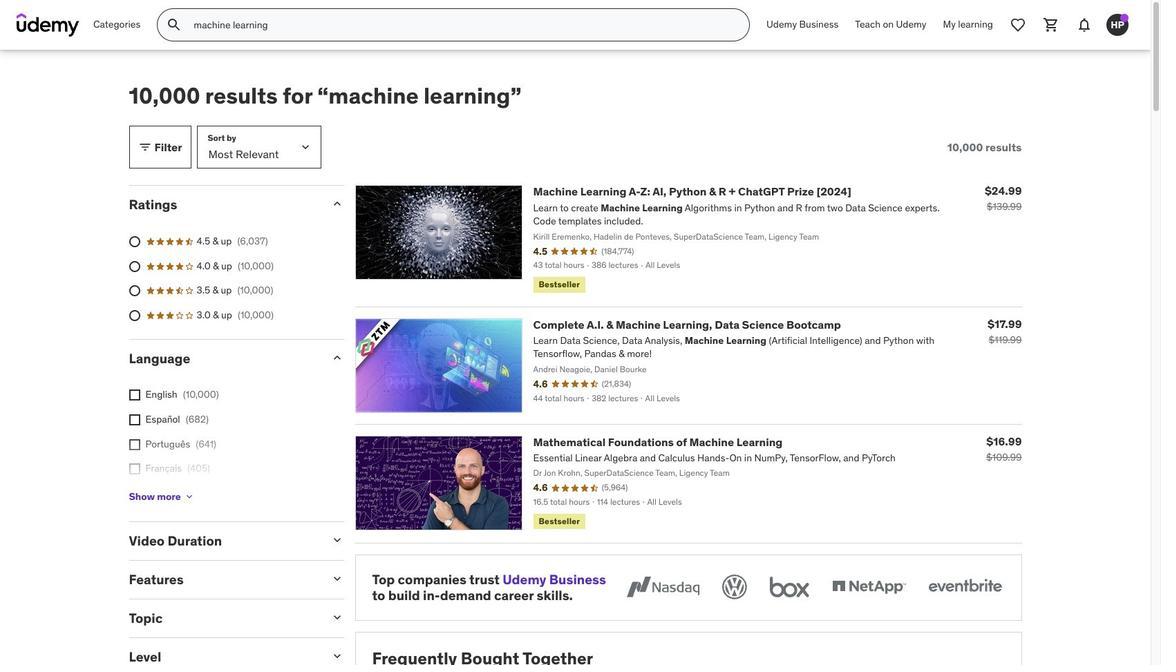 Task type: describe. For each thing, give the bounding box(es) containing it.
3 small image from the top
[[330, 650, 344, 663]]

box image
[[766, 572, 813, 603]]

you have alerts image
[[1121, 14, 1129, 22]]

1 vertical spatial xsmall image
[[184, 492, 195, 503]]

notifications image
[[1076, 17, 1093, 33]]

eventbrite image
[[925, 572, 1005, 603]]

netapp image
[[829, 572, 909, 603]]

2 small image from the top
[[330, 573, 344, 586]]

wishlist image
[[1010, 17, 1027, 33]]

udemy image
[[17, 13, 79, 37]]

shopping cart with 0 items image
[[1043, 17, 1060, 33]]



Task type: locate. For each thing, give the bounding box(es) containing it.
1 vertical spatial xsmall image
[[129, 415, 140, 426]]

0 horizontal spatial xsmall image
[[129, 464, 140, 475]]

small image
[[138, 141, 152, 154], [330, 351, 344, 365], [330, 534, 344, 548], [330, 611, 344, 625]]

submit search image
[[166, 17, 183, 33]]

3 xsmall image from the top
[[129, 439, 140, 450]]

1 xsmall image from the top
[[129, 390, 140, 401]]

0 vertical spatial xsmall image
[[129, 464, 140, 475]]

xsmall image
[[129, 390, 140, 401], [129, 415, 140, 426], [129, 439, 140, 450]]

2 vertical spatial small image
[[330, 650, 344, 663]]

status
[[948, 141, 1022, 154]]

volkswagen image
[[719, 572, 750, 603]]

0 vertical spatial small image
[[330, 197, 344, 211]]

nasdaq image
[[623, 572, 703, 603]]

1 small image from the top
[[330, 197, 344, 211]]

xsmall image
[[129, 464, 140, 475], [184, 492, 195, 503]]

1 vertical spatial small image
[[330, 573, 344, 586]]

1 horizontal spatial xsmall image
[[184, 492, 195, 503]]

0 vertical spatial xsmall image
[[129, 390, 140, 401]]

Search for anything text field
[[191, 13, 733, 37]]

2 vertical spatial xsmall image
[[129, 439, 140, 450]]

2 xsmall image from the top
[[129, 415, 140, 426]]

small image
[[330, 197, 344, 211], [330, 573, 344, 586], [330, 650, 344, 663]]



Task type: vqa. For each thing, say whether or not it's contained in the screenshot.
best
no



